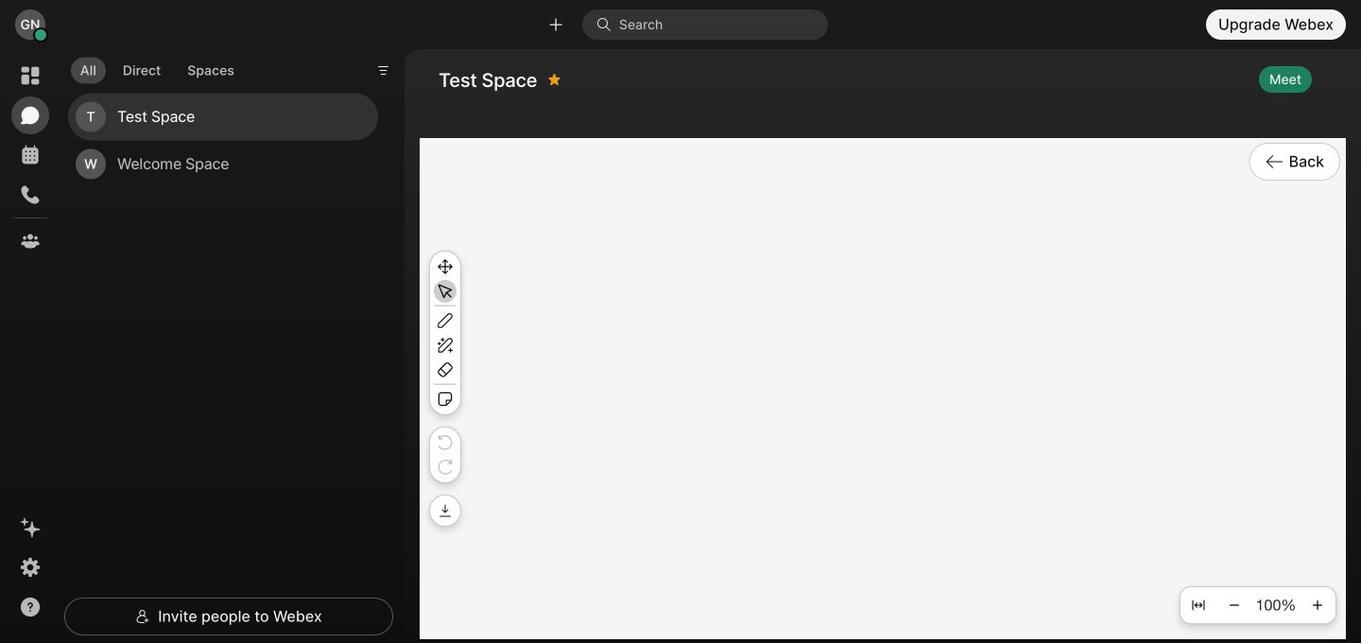 Task type: locate. For each thing, give the bounding box(es) containing it.
navigation
[[0, 49, 61, 643]]

webex tab list
[[11, 57, 49, 260]]

test space list item
[[68, 93, 378, 141]]

tab list
[[66, 46, 248, 89]]



Task type: describe. For each thing, give the bounding box(es) containing it.
welcome space list item
[[68, 141, 378, 188]]



Task type: vqa. For each thing, say whether or not it's contained in the screenshot.
Welcome Space list item
yes



